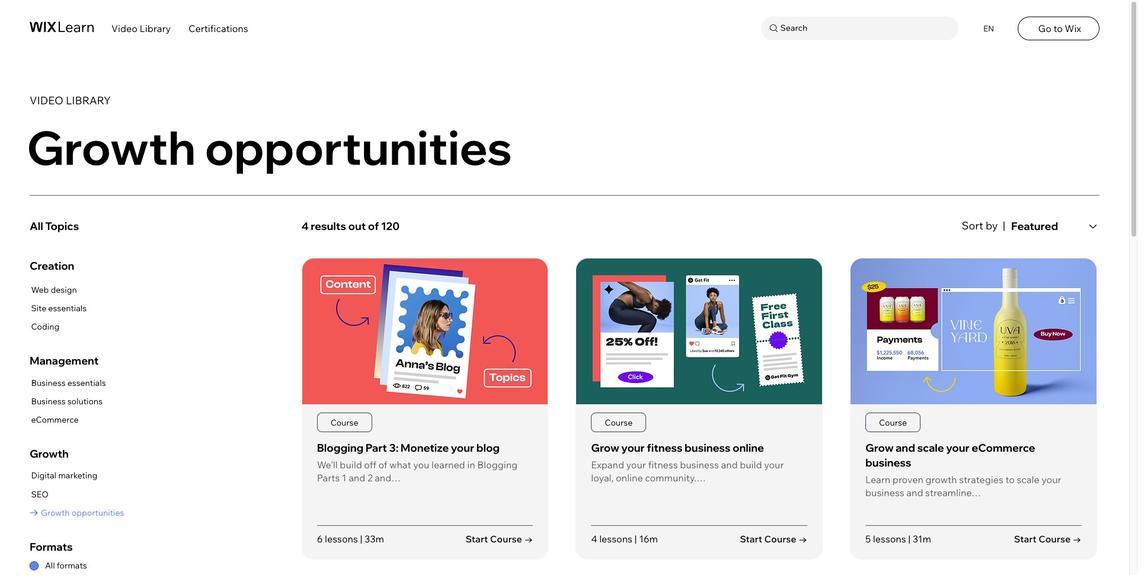 Task type: describe. For each thing, give the bounding box(es) containing it.
filtered results region
[[302, 213, 1109, 575]]

list for growth
[[30, 469, 124, 521]]

library
[[66, 93, 111, 107]]

learned
[[432, 459, 465, 471]]

you
[[413, 459, 430, 471]]

library
[[140, 22, 171, 34]]

seo button
[[30, 487, 124, 502]]

4 results out of 120
[[302, 220, 400, 233]]

streamline…
[[926, 487, 982, 499]]

6 lessons | 33m
[[317, 533, 384, 545]]

and down proven
[[907, 487, 924, 499]]

to inside grow and scale your ecommerce business learn proven growth strategies to scale your business and streamline…
[[1006, 474, 1015, 486]]

marketing
[[58, 470, 97, 481]]

→ for grow and scale your ecommerce business
[[1073, 533, 1082, 545]]

a social media profile for "anna's blog" with a headshot of anna. text reads: "content" and "topics". image
[[302, 259, 548, 404]]

5 lessons | 31m
[[866, 533, 932, 545]]

| for expand
[[635, 533, 637, 545]]

and…
[[375, 472, 401, 484]]

topics
[[45, 220, 79, 233]]

monetize
[[401, 441, 449, 455]]

what
[[390, 459, 411, 471]]

digital marketing list item
[[30, 469, 124, 484]]

Search text field
[[778, 21, 956, 36]]

en button
[[977, 16, 1000, 40]]

grow for grow and scale your ecommerce business
[[866, 441, 894, 455]]

growth opportunities list item
[[30, 506, 124, 521]]

off
[[364, 459, 377, 471]]

0 vertical spatial fitness
[[647, 441, 683, 455]]

site
[[31, 303, 46, 314]]

33m
[[365, 533, 384, 545]]

essentials for site essentials
[[48, 303, 87, 314]]

results
[[311, 220, 346, 233]]

5
[[866, 533, 871, 545]]

grow and scale your ecommerce business learn proven growth strategies to scale your business and streamline…
[[866, 441, 1062, 499]]

1
[[342, 472, 347, 484]]

build inside blogging part 3: monetize your blog we'll build off of what you learned in blogging parts 1 and 2 and…
[[340, 459, 362, 471]]

site essentials list item
[[30, 301, 87, 316]]

120
[[381, 220, 400, 233]]

business for business solutions
[[31, 396, 66, 407]]

all topics button
[[30, 213, 284, 240]]

4 for 4 results out of 120
[[302, 220, 309, 233]]

start course → for blogging part 3: monetize your blog
[[466, 533, 533, 545]]

business solutions list item
[[30, 394, 106, 409]]

all formats
[[45, 561, 87, 571]]

part
[[366, 441, 387, 455]]

proven
[[893, 474, 924, 486]]

coding
[[31, 322, 59, 332]]

digital marketing button
[[30, 469, 124, 484]]

three images on a green background show social media advertisements leading to a fitness class coupon: "free first class". image
[[577, 259, 823, 404]]

out
[[348, 220, 366, 233]]

grow and scale your ecommerce business link
[[866, 441, 1036, 470]]

parts
[[317, 472, 340, 484]]

business solutions button
[[30, 394, 106, 409]]

→ for blogging part 3: monetize your blog
[[525, 533, 533, 545]]

blogging part 3: monetize your blog list item
[[302, 258, 549, 560]]

0 vertical spatial of
[[368, 220, 379, 233]]

coding list item
[[30, 320, 87, 335]]

formats group
[[30, 540, 284, 575]]

growth opportunities inside button
[[41, 507, 124, 518]]

start for grow your fitness business online
[[740, 533, 763, 545]]

6
[[317, 533, 323, 545]]

loyal,
[[591, 472, 614, 484]]

formats
[[57, 561, 87, 571]]

sort
[[962, 219, 984, 232]]

web
[[31, 285, 49, 295]]

3:
[[389, 441, 399, 455]]

| right sort
[[1003, 219, 1006, 232]]

formats
[[30, 540, 73, 554]]

a social media post of a white sneaker, surrounded by stylized likes and positive comments. image
[[851, 259, 1097, 404]]

1 vertical spatial blogging
[[478, 459, 518, 471]]

business solutions
[[31, 396, 103, 407]]

→ for grow your fitness business online
[[799, 533, 808, 545]]

and inside grow your fitness business online expand your fitness business and build your loyal, online community.…
[[721, 459, 738, 471]]

build inside grow your fitness business online expand your fitness business and build your loyal, online community.…
[[740, 459, 762, 471]]

of inside blogging part 3: monetize your blog we'll build off of what you learned in blogging parts 1 and 2 and…
[[379, 459, 388, 471]]

in
[[467, 459, 475, 471]]

1 horizontal spatial opportunities
[[205, 118, 512, 177]]

business for business essentials
[[31, 378, 66, 388]]

0 vertical spatial to
[[1054, 22, 1063, 34]]

0 vertical spatial growth
[[27, 118, 196, 177]]

go to wix link
[[1018, 16, 1100, 40]]

lessons for blogging part 3: monetize your blog
[[325, 533, 358, 545]]

ecommerce inside button
[[31, 415, 79, 425]]

video library
[[30, 93, 111, 107]]

start for grow and scale your ecommerce business
[[1015, 533, 1037, 545]]

go to wix
[[1039, 22, 1082, 34]]

and inside blogging part 3: monetize your blog we'll build off of what you learned in blogging parts 1 and 2 and…
[[349, 472, 365, 484]]

video
[[30, 93, 63, 107]]

en
[[984, 23, 995, 33]]

start course → for grow your fitness business online
[[740, 533, 808, 545]]

1 vertical spatial scale
[[1017, 474, 1040, 486]]

go
[[1039, 22, 1052, 34]]

start course → button for grow your fitness business online
[[740, 533, 808, 546]]

your inside blogging part 3: monetize your blog we'll build off of what you learned in blogging parts 1 and 2 and…
[[451, 441, 475, 455]]



Task type: vqa. For each thing, say whether or not it's contained in the screenshot.
overnight.
no



Task type: locate. For each thing, give the bounding box(es) containing it.
business down business essentials list item
[[31, 396, 66, 407]]

1 vertical spatial business
[[31, 396, 66, 407]]

menu bar containing video library
[[0, 0, 1130, 54]]

2 horizontal spatial →
[[1073, 533, 1082, 545]]

to right "strategies" at the right of page
[[1006, 474, 1015, 486]]

video library
[[111, 22, 171, 34]]

grow your fitness business online expand your fitness business and build your loyal, online community.…
[[591, 441, 784, 484]]

2 horizontal spatial start course → button
[[1015, 533, 1082, 546]]

of right out
[[368, 220, 379, 233]]

0 horizontal spatial online
[[616, 472, 643, 484]]

fitness
[[647, 441, 683, 455], [648, 459, 678, 471]]

1 horizontal spatial build
[[740, 459, 762, 471]]

3 start course → button from the left
[[1015, 533, 1082, 546]]

ecommerce button
[[30, 413, 106, 428]]

blog
[[477, 441, 500, 455]]

2 business from the top
[[31, 396, 66, 407]]

| left 16m
[[635, 533, 637, 545]]

and down grow your fitness business online link at the bottom right
[[721, 459, 738, 471]]

and right '1'
[[349, 472, 365, 484]]

list containing business essentials
[[30, 376, 106, 428]]

lessons inside grow and scale your ecommerce business list item
[[873, 533, 907, 545]]

course
[[331, 417, 359, 428], [605, 417, 633, 428], [880, 417, 907, 428], [490, 533, 522, 545], [765, 533, 797, 545], [1039, 533, 1071, 545]]

grow for grow your fitness business online
[[591, 441, 620, 455]]

1 horizontal spatial lessons
[[600, 533, 633, 545]]

2 vertical spatial growth
[[41, 507, 70, 518]]

0 vertical spatial growth opportunities
[[27, 118, 512, 177]]

business
[[31, 378, 66, 388], [31, 396, 66, 407]]

start course → for grow and scale your ecommerce business
[[1015, 533, 1082, 545]]

1 vertical spatial of
[[379, 459, 388, 471]]

lessons right 5
[[873, 533, 907, 545]]

1 horizontal spatial all
[[45, 561, 55, 571]]

31m
[[913, 533, 932, 545]]

lessons for grow your fitness business online
[[600, 533, 633, 545]]

coding button
[[30, 320, 87, 335]]

1 horizontal spatial blogging
[[478, 459, 518, 471]]

business up business solutions on the left bottom of the page
[[31, 378, 66, 388]]

digital
[[31, 470, 56, 481]]

grow inside grow your fitness business online expand your fitness business and build your loyal, online community.…
[[591, 441, 620, 455]]

essentials down design
[[48, 303, 87, 314]]

management
[[30, 354, 99, 368]]

scale right "strategies" at the right of page
[[1017, 474, 1040, 486]]

1 start course → from the left
[[466, 533, 533, 545]]

growth down library
[[27, 118, 196, 177]]

business essentials
[[31, 378, 106, 388]]

0 horizontal spatial grow
[[591, 441, 620, 455]]

0 vertical spatial business
[[31, 378, 66, 388]]

0 vertical spatial all
[[30, 220, 43, 233]]

2
[[368, 472, 373, 484]]

blogging down blog at the left bottom of the page
[[478, 459, 518, 471]]

16m
[[639, 533, 658, 545]]

grow up learn
[[866, 441, 894, 455]]

→
[[525, 533, 533, 545], [799, 533, 808, 545], [1073, 533, 1082, 545]]

and
[[896, 441, 916, 455], [721, 459, 738, 471], [349, 472, 365, 484], [907, 487, 924, 499]]

0 horizontal spatial →
[[525, 533, 533, 545]]

all topics
[[30, 220, 79, 233]]

grow up expand
[[591, 441, 620, 455]]

0 horizontal spatial to
[[1006, 474, 1015, 486]]

2 build from the left
[[740, 459, 762, 471]]

1 horizontal spatial start
[[740, 533, 763, 545]]

all inside button
[[30, 220, 43, 233]]

to right go
[[1054, 22, 1063, 34]]

and up proven
[[896, 441, 916, 455]]

grow your fitness business online list item
[[576, 258, 823, 560]]

list for creation
[[30, 283, 87, 335]]

opportunities
[[205, 118, 512, 177], [72, 507, 124, 518]]

online
[[733, 441, 764, 455], [616, 472, 643, 484]]

digital marketing
[[31, 470, 97, 481]]

1 horizontal spatial to
[[1054, 22, 1063, 34]]

start course → inside grow your fitness business online list item
[[740, 533, 808, 545]]

of right the off
[[379, 459, 388, 471]]

start course → inside grow and scale your ecommerce business list item
[[1015, 533, 1082, 545]]

list containing web design
[[30, 283, 87, 335]]

1 horizontal spatial start course → button
[[740, 533, 808, 546]]

1 → from the left
[[525, 533, 533, 545]]

grow your fitness business online link
[[591, 441, 764, 455]]

4 inside grow your fitness business online list item
[[591, 533, 598, 545]]

4 left results
[[302, 220, 309, 233]]

4 left 16m
[[591, 533, 598, 545]]

business inside list item
[[31, 378, 66, 388]]

1 grow from the left
[[591, 441, 620, 455]]

0 horizontal spatial 4
[[302, 220, 309, 233]]

0 vertical spatial scale
[[918, 441, 945, 455]]

certifications link
[[189, 22, 248, 34]]

solutions
[[67, 396, 103, 407]]

all for all topics
[[30, 220, 43, 233]]

3 start course → from the left
[[1015, 533, 1082, 545]]

1 horizontal spatial online
[[733, 441, 764, 455]]

lessons
[[325, 533, 358, 545], [600, 533, 633, 545], [873, 533, 907, 545]]

0 horizontal spatial opportunities
[[72, 507, 124, 518]]

0 vertical spatial opportunities
[[205, 118, 512, 177]]

4 for 4 lessons | 16m
[[591, 533, 598, 545]]

opportunities inside button
[[72, 507, 124, 518]]

1 horizontal spatial grow
[[866, 441, 894, 455]]

all
[[30, 220, 43, 233], [45, 561, 55, 571]]

start course → button
[[466, 533, 533, 546], [740, 533, 808, 546], [1015, 533, 1082, 546]]

essentials inside button
[[67, 378, 106, 388]]

grow inside grow and scale your ecommerce business learn proven growth strategies to scale your business and streamline…
[[866, 441, 894, 455]]

we'll
[[317, 459, 338, 471]]

1 vertical spatial online
[[616, 472, 643, 484]]

→ inside blogging part 3: monetize your blog list item
[[525, 533, 533, 545]]

2 start course → button from the left
[[740, 533, 808, 546]]

2 start course → from the left
[[740, 533, 808, 545]]

growth opportunities button
[[30, 506, 124, 521]]

all down formats
[[45, 561, 55, 571]]

growth inside button
[[41, 507, 70, 518]]

site essentials button
[[30, 301, 87, 316]]

1 vertical spatial fitness
[[648, 459, 678, 471]]

|
[[1003, 219, 1006, 232], [360, 533, 363, 545], [635, 533, 637, 545], [909, 533, 911, 545]]

seo list item
[[30, 487, 124, 502]]

0 horizontal spatial ecommerce
[[31, 415, 79, 425]]

business
[[685, 441, 731, 455], [866, 456, 912, 470], [680, 459, 719, 471], [866, 487, 905, 499]]

ecommerce down business solutions on the left bottom of the page
[[31, 415, 79, 425]]

start inside grow and scale your ecommerce business list item
[[1015, 533, 1037, 545]]

seo
[[31, 489, 48, 500]]

3 start from the left
[[1015, 533, 1037, 545]]

start course → button inside grow and scale your ecommerce business list item
[[1015, 533, 1082, 546]]

wix
[[1065, 22, 1082, 34]]

grow
[[591, 441, 620, 455], [866, 441, 894, 455]]

0 horizontal spatial start course →
[[466, 533, 533, 545]]

business essentials button
[[30, 376, 106, 391]]

growth up digital
[[30, 447, 69, 461]]

2 lessons from the left
[[600, 533, 633, 545]]

certifications
[[189, 22, 248, 34]]

1 business from the top
[[31, 378, 66, 388]]

| for business
[[909, 533, 911, 545]]

lessons left 16m
[[600, 533, 633, 545]]

0 vertical spatial blogging
[[317, 441, 364, 455]]

filters navigation
[[30, 213, 284, 575]]

business inside list item
[[31, 396, 66, 407]]

1 horizontal spatial →
[[799, 533, 808, 545]]

growth opportunities
[[27, 118, 512, 177], [41, 507, 124, 518]]

start inside blogging part 3: monetize your blog list item
[[466, 533, 488, 545]]

4
[[302, 220, 309, 233], [591, 533, 598, 545]]

1 vertical spatial ecommerce
[[972, 441, 1036, 455]]

1 vertical spatial growth
[[30, 447, 69, 461]]

your
[[451, 441, 475, 455], [622, 441, 645, 455], [947, 441, 970, 455], [627, 459, 646, 471], [765, 459, 784, 471], [1042, 474, 1062, 486]]

| left 31m
[[909, 533, 911, 545]]

ecommerce
[[31, 415, 79, 425], [972, 441, 1036, 455]]

0 horizontal spatial blogging
[[317, 441, 364, 455]]

list
[[302, 258, 1100, 575], [30, 283, 87, 335], [30, 376, 106, 428], [30, 469, 124, 521]]

start course → inside blogging part 3: monetize your blog list item
[[466, 533, 533, 545]]

start course → button inside grow your fitness business online list item
[[740, 533, 808, 546]]

learn
[[866, 474, 891, 486]]

growth
[[27, 118, 196, 177], [30, 447, 69, 461], [41, 507, 70, 518]]

list containing blogging part 3: monetize your blog
[[302, 258, 1100, 575]]

scale up growth
[[918, 441, 945, 455]]

1 vertical spatial opportunities
[[72, 507, 124, 518]]

0 vertical spatial 4
[[302, 220, 309, 233]]

start for blogging part 3: monetize your blog
[[466, 533, 488, 545]]

expand
[[591, 459, 624, 471]]

all inside formats group
[[45, 561, 55, 571]]

all for all formats
[[45, 561, 55, 571]]

1 horizontal spatial scale
[[1017, 474, 1040, 486]]

2 grow from the left
[[866, 441, 894, 455]]

lessons inside grow your fitness business online list item
[[600, 533, 633, 545]]

all left the topics
[[30, 220, 43, 233]]

ecommerce up "strategies" at the right of page
[[972, 441, 1036, 455]]

creation
[[30, 259, 74, 273]]

list containing digital marketing
[[30, 469, 124, 521]]

blogging up we'll
[[317, 441, 364, 455]]

0 horizontal spatial start course → button
[[466, 533, 533, 546]]

1 vertical spatial essentials
[[67, 378, 106, 388]]

essentials
[[48, 303, 87, 314], [67, 378, 106, 388]]

0 horizontal spatial scale
[[918, 441, 945, 455]]

start course → button inside blogging part 3: monetize your blog list item
[[466, 533, 533, 546]]

1 lessons from the left
[[325, 533, 358, 545]]

| inside blogging part 3: monetize your blog list item
[[360, 533, 363, 545]]

web design
[[31, 285, 77, 295]]

growth down seo
[[41, 507, 70, 518]]

2 horizontal spatial start course →
[[1015, 533, 1082, 545]]

blogging part 3: monetize your blog we'll build off of what you learned in blogging parts 1 and 2 and…
[[317, 441, 518, 484]]

0 vertical spatial online
[[733, 441, 764, 455]]

1 horizontal spatial ecommerce
[[972, 441, 1036, 455]]

3 → from the left
[[1073, 533, 1082, 545]]

0 horizontal spatial lessons
[[325, 533, 358, 545]]

1 vertical spatial to
[[1006, 474, 1015, 486]]

lessons inside blogging part 3: monetize your blog list item
[[325, 533, 358, 545]]

start
[[466, 533, 488, 545], [740, 533, 763, 545], [1015, 533, 1037, 545]]

1 vertical spatial 4
[[591, 533, 598, 545]]

web design button
[[30, 283, 87, 298]]

2 horizontal spatial start
[[1015, 533, 1037, 545]]

4 lessons | 16m
[[591, 533, 658, 545]]

| inside grow and scale your ecommerce business list item
[[909, 533, 911, 545]]

video library link
[[111, 22, 171, 34]]

lessons right 6 in the bottom of the page
[[325, 533, 358, 545]]

strategies
[[960, 474, 1004, 486]]

essentials inside button
[[48, 303, 87, 314]]

→ inside grow and scale your ecommerce business list item
[[1073, 533, 1082, 545]]

start course → button for blogging part 3: monetize your blog
[[466, 533, 533, 546]]

lessons for grow and scale your ecommerce business
[[873, 533, 907, 545]]

grow and scale your ecommerce business list item
[[850, 258, 1098, 560]]

1 build from the left
[[340, 459, 362, 471]]

0 horizontal spatial start
[[466, 533, 488, 545]]

1 start course → button from the left
[[466, 533, 533, 546]]

0 horizontal spatial all
[[30, 220, 43, 233]]

blogging part 3: monetize your blog link
[[317, 441, 500, 455]]

1 start from the left
[[466, 533, 488, 545]]

start course → button for grow and scale your ecommerce business
[[1015, 533, 1082, 546]]

0 horizontal spatial build
[[340, 459, 362, 471]]

web design list item
[[30, 283, 87, 298]]

0 vertical spatial ecommerce
[[31, 415, 79, 425]]

0 vertical spatial essentials
[[48, 303, 87, 314]]

design
[[51, 285, 77, 295]]

community.…
[[645, 472, 706, 484]]

site essentials
[[31, 303, 87, 314]]

essentials up solutions
[[67, 378, 106, 388]]

ecommerce inside grow and scale your ecommerce business learn proven growth strategies to scale your business and streamline…
[[972, 441, 1036, 455]]

1 vertical spatial all
[[45, 561, 55, 571]]

1 horizontal spatial 4
[[591, 533, 598, 545]]

build
[[340, 459, 362, 471], [740, 459, 762, 471]]

3 lessons from the left
[[873, 533, 907, 545]]

business essentials list item
[[30, 376, 106, 391]]

blogging
[[317, 441, 364, 455], [478, 459, 518, 471]]

| for blog
[[360, 533, 363, 545]]

sort by  |
[[962, 219, 1006, 232]]

2 start from the left
[[740, 533, 763, 545]]

start course →
[[466, 533, 533, 545], [740, 533, 808, 545], [1015, 533, 1082, 545]]

1 horizontal spatial start course →
[[740, 533, 808, 545]]

2 → from the left
[[799, 533, 808, 545]]

| inside grow your fitness business online list item
[[635, 533, 637, 545]]

start inside grow your fitness business online list item
[[740, 533, 763, 545]]

2 horizontal spatial lessons
[[873, 533, 907, 545]]

menu bar
[[0, 0, 1130, 54]]

list for management
[[30, 376, 106, 428]]

video
[[111, 22, 138, 34]]

essentials for business essentials
[[67, 378, 106, 388]]

list inside filtered results region
[[302, 258, 1100, 575]]

→ inside grow your fitness business online list item
[[799, 533, 808, 545]]

growth
[[926, 474, 958, 486]]

ecommerce list item
[[30, 413, 106, 428]]

| left 33m
[[360, 533, 363, 545]]

1 vertical spatial growth opportunities
[[41, 507, 124, 518]]

scale
[[918, 441, 945, 455], [1017, 474, 1040, 486]]



